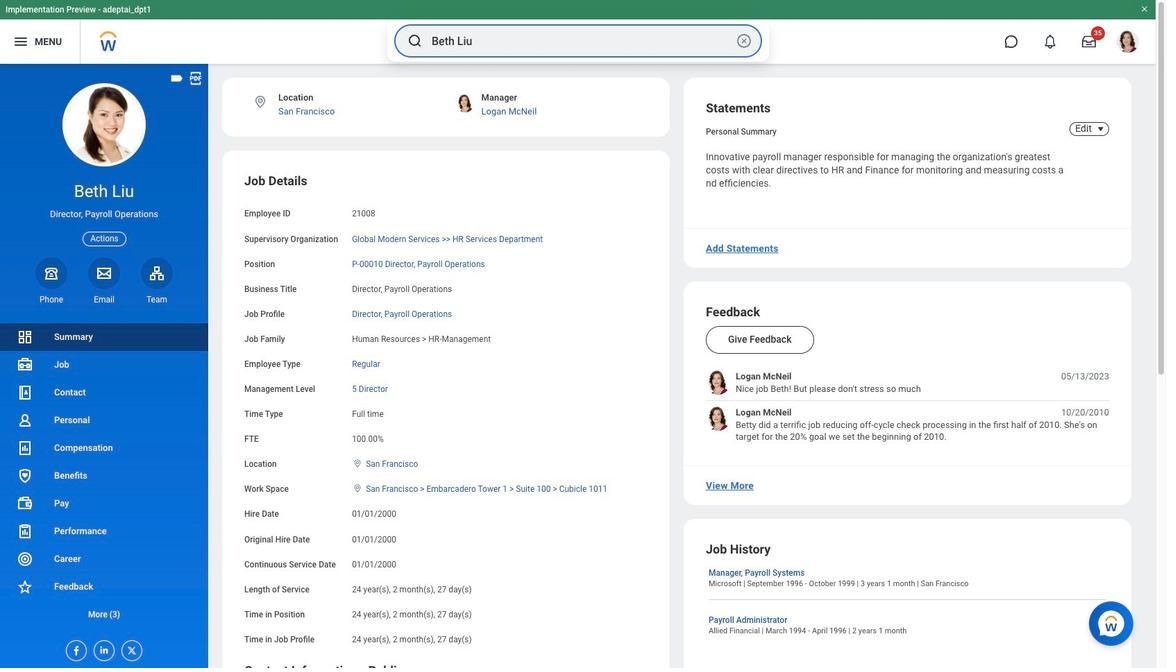 Task type: vqa. For each thing, say whether or not it's contained in the screenshot.
the top Dental
no



Task type: describe. For each thing, give the bounding box(es) containing it.
facebook image
[[67, 642, 82, 657]]

search image
[[407, 33, 424, 49]]

notifications large image
[[1044, 35, 1058, 49]]

summary image
[[17, 329, 33, 346]]

phone image
[[42, 265, 61, 282]]

contact image
[[17, 385, 33, 401]]

2 location image from the top
[[352, 484, 363, 494]]

caret down image
[[1093, 124, 1110, 135]]

phone beth liu element
[[35, 294, 67, 305]]

benefits image
[[17, 468, 33, 485]]

x circle image
[[736, 33, 753, 49]]

1 employee's photo (logan mcneil) image from the top
[[706, 371, 730, 395]]

team beth liu element
[[141, 294, 173, 305]]

tag image
[[169, 71, 185, 86]]

view printable version (pdf) image
[[188, 71, 203, 86]]

compensation image
[[17, 440, 33, 457]]

profile logan mcneil image
[[1117, 31, 1139, 56]]



Task type: locate. For each thing, give the bounding box(es) containing it.
navigation pane region
[[0, 64, 208, 669]]

0 vertical spatial employee's photo (logan mcneil) image
[[706, 371, 730, 395]]

0 vertical spatial location image
[[352, 459, 363, 469]]

personal image
[[17, 412, 33, 429]]

job image
[[17, 357, 33, 374]]

location image
[[352, 459, 363, 469], [352, 484, 363, 494]]

1 vertical spatial employee's photo (logan mcneil) image
[[706, 407, 730, 431]]

location image
[[253, 94, 268, 110]]

0 horizontal spatial list
[[0, 324, 208, 629]]

inbox large image
[[1083, 35, 1096, 49]]

1 location image from the top
[[352, 459, 363, 469]]

email beth liu element
[[88, 294, 120, 305]]

justify image
[[12, 33, 29, 50]]

banner
[[0, 0, 1156, 64]]

Search Workday  search field
[[432, 26, 733, 56]]

personal summary element
[[706, 124, 777, 137]]

group
[[244, 173, 648, 646]]

1 vertical spatial location image
[[352, 484, 363, 494]]

pay image
[[17, 496, 33, 512]]

mail image
[[96, 265, 112, 282]]

2 employee's photo (logan mcneil) image from the top
[[706, 407, 730, 431]]

performance image
[[17, 524, 33, 540]]

view team image
[[149, 265, 165, 282]]

feedback image
[[17, 579, 33, 596]]

x image
[[122, 642, 137, 657]]

linkedin image
[[94, 642, 110, 656]]

close environment banner image
[[1141, 5, 1149, 13]]

employee's photo (logan mcneil) image
[[706, 371, 730, 395], [706, 407, 730, 431]]

full time element
[[352, 407, 384, 419]]

1 horizontal spatial list
[[706, 371, 1110, 443]]

career image
[[17, 551, 33, 568]]

list
[[0, 324, 208, 629], [706, 371, 1110, 443]]

None search field
[[387, 20, 769, 62]]



